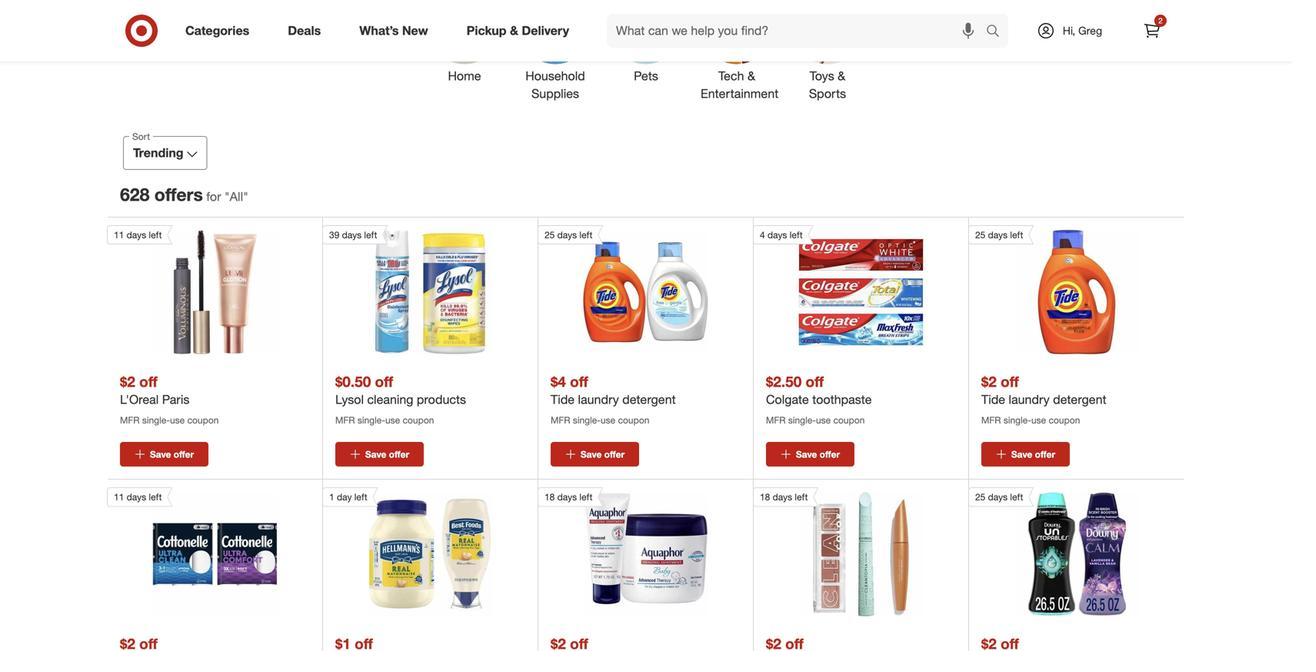Task type: vqa. For each thing, say whether or not it's contained in the screenshot.
home
yes



Task type: locate. For each thing, give the bounding box(es) containing it.
0 horizontal spatial detergent
[[622, 392, 676, 407]]

2 save from the left
[[365, 449, 386, 460]]

1
[[329, 492, 334, 503]]

1 off from the left
[[139, 373, 158, 391]]

5 coupon from the left
[[1049, 415, 1080, 426]]

search
[[979, 25, 1016, 40]]

"
[[224, 189, 230, 204], [243, 189, 248, 204]]

l'oreal
[[120, 392, 159, 407]]

5 single- from the left
[[1003, 415, 1031, 426]]

25
[[544, 229, 555, 241], [975, 229, 985, 241], [975, 492, 985, 503]]

3 save from the left
[[581, 449, 602, 460]]

save offer down $2 off tide laundry detergent mfr single-use coupon
[[1011, 449, 1055, 460]]

2 18 days left from the left
[[760, 492, 808, 503]]

18 days left button
[[538, 488, 708, 617], [753, 488, 923, 617]]

5 save offer from the left
[[1011, 449, 1055, 460]]

5 mfr from the left
[[981, 415, 1001, 426]]

tide inside $2 off tide laundry detergent mfr single-use coupon
[[981, 392, 1005, 407]]

coupon for $2 off
[[1049, 415, 1080, 426]]

25 for $4 off
[[544, 229, 555, 241]]

&
[[510, 23, 518, 38], [747, 68, 755, 83], [838, 68, 845, 83]]

1 11 from the top
[[114, 229, 124, 241]]

offer down '$2.50 off colgate toothpaste mfr single-use coupon'
[[820, 449, 840, 460]]

3 save offer button from the left
[[551, 442, 639, 467]]

1 save from the left
[[150, 449, 171, 460]]

4 coupon from the left
[[833, 415, 865, 426]]

$2
[[120, 373, 135, 391], [981, 373, 997, 391]]

days for 1st 11 days left button from the top
[[127, 229, 146, 241]]

laundry
[[578, 392, 619, 407], [1009, 392, 1050, 407]]

greg
[[1078, 24, 1102, 37]]

1 save offer button from the left
[[120, 442, 208, 467]]

household
[[525, 68, 585, 83]]

save for $4 off tide laundry detergent mfr single-use coupon
[[581, 449, 602, 460]]

save offer button down $2 off tide laundry detergent mfr single-use coupon
[[981, 442, 1070, 467]]

mfr inside $2 off l'oreal paris mfr single-use coupon
[[120, 415, 140, 426]]

single- inside $0.50 off lysol cleaning products mfr single-use coupon
[[357, 415, 385, 426]]

coupon inside $2 off tide laundry detergent mfr single-use coupon
[[1049, 415, 1080, 426]]

days for 2nd 11 days left button
[[127, 492, 146, 503]]

what's new
[[359, 23, 428, 38]]

2 detergent from the left
[[1053, 392, 1106, 407]]

1 horizontal spatial laundry
[[1009, 392, 1050, 407]]

save
[[150, 449, 171, 460], [365, 449, 386, 460], [581, 449, 602, 460], [796, 449, 817, 460], [1011, 449, 1032, 460]]

39 days left button
[[322, 225, 493, 355]]

colgate
[[766, 392, 809, 407]]

39 days left
[[329, 229, 377, 241]]

1 coupon from the left
[[187, 415, 219, 426]]

days for 25 days left button related to $2 off
[[988, 229, 1008, 241]]

0 horizontal spatial tide
[[551, 392, 575, 407]]

0 horizontal spatial laundry
[[578, 392, 619, 407]]

save down $4 off tide laundry detergent mfr single-use coupon
[[581, 449, 602, 460]]

3 off from the left
[[570, 373, 588, 391]]

new
[[402, 23, 428, 38]]

5 save offer button from the left
[[981, 442, 1070, 467]]

18 for 1st 18 days left button from right
[[760, 492, 770, 503]]

save up the 1 day left
[[365, 449, 386, 460]]

detergent for $2 off
[[1053, 392, 1106, 407]]

11
[[114, 229, 124, 241], [114, 492, 124, 503]]

off inside $2 off tide laundry detergent mfr single-use coupon
[[1001, 373, 1019, 391]]

5 save from the left
[[1011, 449, 1032, 460]]

mfr inside $2 off tide laundry detergent mfr single-use coupon
[[981, 415, 1001, 426]]

25 days left for $2
[[975, 229, 1023, 241]]

11 days left
[[114, 229, 162, 241], [114, 492, 162, 503]]

0 horizontal spatial $2
[[120, 373, 135, 391]]

off inside $4 off tide laundry detergent mfr single-use coupon
[[570, 373, 588, 391]]

home button
[[428, 0, 501, 102]]

all
[[230, 189, 243, 204]]

left for 1st 18 days left button from right
[[795, 492, 808, 503]]

save offer button down $4 off tide laundry detergent mfr single-use coupon
[[551, 442, 639, 467]]

5 off from the left
[[1001, 373, 1019, 391]]

tide
[[551, 392, 575, 407], [981, 392, 1005, 407]]

1 day left button
[[322, 488, 493, 617]]

tech
[[718, 68, 744, 83]]

$2 inside $2 off tide laundry detergent mfr single-use coupon
[[981, 373, 997, 391]]

$0.50 off lysol cleaning products mfr single-use coupon
[[335, 373, 466, 426]]

1 horizontal spatial 18
[[760, 492, 770, 503]]

save offer button for $2 off tide laundry detergent mfr single-use coupon
[[981, 442, 1070, 467]]

for
[[206, 189, 221, 204]]

mfr for $4 off
[[551, 415, 570, 426]]

25 days left button
[[538, 225, 708, 355], [968, 225, 1139, 355], [968, 488, 1139, 617]]

save offer button down '$2.50 off colgate toothpaste mfr single-use coupon'
[[766, 442, 854, 467]]

2 horizontal spatial &
[[838, 68, 845, 83]]

& right toys
[[838, 68, 845, 83]]

save offer down '$2.50 off colgate toothpaste mfr single-use coupon'
[[796, 449, 840, 460]]

4 off from the left
[[806, 373, 824, 391]]

2 tide from the left
[[981, 392, 1005, 407]]

$2.50
[[766, 373, 802, 391]]

What can we help you find? suggestions appear below search field
[[607, 14, 990, 48]]

$2 for l'oreal paris
[[120, 373, 135, 391]]

2 laundry from the left
[[1009, 392, 1050, 407]]

0 vertical spatial 11 days left button
[[107, 225, 277, 355]]

toys & sports
[[809, 68, 846, 101]]

18 days left
[[544, 492, 592, 503], [760, 492, 808, 503]]

use inside $2 off tide laundry detergent mfr single-use coupon
[[1031, 415, 1046, 426]]

1 single- from the left
[[142, 415, 170, 426]]

use inside $0.50 off lysol cleaning products mfr single-use coupon
[[385, 415, 400, 426]]

mfr inside '$2.50 off colgate toothpaste mfr single-use coupon'
[[766, 415, 786, 426]]

1 use from the left
[[170, 415, 185, 426]]

5 use from the left
[[1031, 415, 1046, 426]]

save down $2 off l'oreal paris mfr single-use coupon
[[150, 449, 171, 460]]

1 save offer from the left
[[150, 449, 194, 460]]

left for 25 days left button corresponding to $4 off
[[579, 229, 592, 241]]

2 coupon from the left
[[403, 415, 434, 426]]

2 11 days left from the top
[[114, 492, 162, 503]]

0 horizontal spatial "
[[224, 189, 230, 204]]

days for 1st 18 days left button from right
[[773, 492, 792, 503]]

off inside '$2.50 off colgate toothpaste mfr single-use coupon'
[[806, 373, 824, 391]]

4 save from the left
[[796, 449, 817, 460]]

single- inside $4 off tide laundry detergent mfr single-use coupon
[[573, 415, 601, 426]]

1 horizontal spatial $2
[[981, 373, 997, 391]]

1 11 days left from the top
[[114, 229, 162, 241]]

$2 inside $2 off l'oreal paris mfr single-use coupon
[[120, 373, 135, 391]]

single-
[[142, 415, 170, 426], [357, 415, 385, 426], [573, 415, 601, 426], [788, 415, 816, 426], [1003, 415, 1031, 426]]

coupon inside $0.50 off lysol cleaning products mfr single-use coupon
[[403, 415, 434, 426]]

4 save offer from the left
[[796, 449, 840, 460]]

left
[[149, 229, 162, 241], [364, 229, 377, 241], [579, 229, 592, 241], [790, 229, 803, 241], [1010, 229, 1023, 241], [149, 492, 162, 503], [354, 492, 367, 503], [579, 492, 592, 503], [795, 492, 808, 503], [1010, 492, 1023, 503]]

mfr inside $0.50 off lysol cleaning products mfr single-use coupon
[[335, 415, 355, 426]]

lysol
[[335, 392, 364, 407]]

18 for first 18 days left button from the left
[[544, 492, 555, 503]]

2 save offer from the left
[[365, 449, 409, 460]]

& for tech
[[747, 68, 755, 83]]

offer down $2 off tide laundry detergent mfr single-use coupon
[[1035, 449, 1055, 460]]

4 days left button
[[753, 225, 923, 355]]

2 $2 from the left
[[981, 373, 997, 391]]

1 horizontal spatial "
[[243, 189, 248, 204]]

& inside toys & sports
[[838, 68, 845, 83]]

use for $4 off
[[601, 415, 615, 426]]

off inside $2 off l'oreal paris mfr single-use coupon
[[139, 373, 158, 391]]

1 horizontal spatial 18 days left button
[[753, 488, 923, 617]]

off
[[139, 373, 158, 391], [375, 373, 393, 391], [570, 373, 588, 391], [806, 373, 824, 391], [1001, 373, 1019, 391]]

left for 25 days left button related to $2 off
[[1010, 229, 1023, 241]]

offer
[[154, 184, 193, 205], [174, 449, 194, 460], [389, 449, 409, 460], [604, 449, 625, 460], [820, 449, 840, 460], [1035, 449, 1055, 460]]

2 use from the left
[[385, 415, 400, 426]]

0 horizontal spatial 18 days left
[[544, 492, 592, 503]]

categories link
[[172, 14, 269, 48]]

1 tide from the left
[[551, 392, 575, 407]]

1 horizontal spatial detergent
[[1053, 392, 1106, 407]]

save offer button up the 1 day left
[[335, 442, 424, 467]]

2 11 days left button from the top
[[107, 488, 277, 617]]

supplies
[[531, 86, 579, 101]]

mfr for $2 off
[[981, 415, 1001, 426]]

1 mfr from the left
[[120, 415, 140, 426]]

cleaning
[[367, 392, 413, 407]]

& for toys
[[838, 68, 845, 83]]

& right pickup
[[510, 23, 518, 38]]

3 mfr from the left
[[551, 415, 570, 426]]

11 days left button
[[107, 225, 277, 355], [107, 488, 277, 617]]

save offer down paris
[[150, 449, 194, 460]]

0 horizontal spatial 18
[[544, 492, 555, 503]]

2 off from the left
[[375, 373, 393, 391]]

save offer down $4 off tide laundry detergent mfr single-use coupon
[[581, 449, 625, 460]]

pets
[[634, 68, 658, 83]]

off for $2 off tide laundry detergent mfr single-use coupon
[[1001, 373, 1019, 391]]

1 vertical spatial 11 days left button
[[107, 488, 277, 617]]

3 use from the left
[[601, 415, 615, 426]]

coupon inside $4 off tide laundry detergent mfr single-use coupon
[[618, 415, 649, 426]]

0 horizontal spatial 18 days left button
[[538, 488, 708, 617]]

1 day left
[[329, 492, 367, 503]]

1 vertical spatial 11 days left
[[114, 492, 162, 503]]

save offer for $2.50 off colgate toothpaste mfr single-use coupon
[[796, 449, 840, 460]]

& right tech at the top of the page
[[747, 68, 755, 83]]

2 " from the left
[[243, 189, 248, 204]]

1 horizontal spatial tide
[[981, 392, 1005, 407]]

single- inside $2 off tide laundry detergent mfr single-use coupon
[[1003, 415, 1031, 426]]

0 horizontal spatial &
[[510, 23, 518, 38]]

tide inside $4 off tide laundry detergent mfr single-use coupon
[[551, 392, 575, 407]]

0 vertical spatial 11 days left
[[114, 229, 162, 241]]

1 detergent from the left
[[622, 392, 676, 407]]

mfr for $0.50 off
[[335, 415, 355, 426]]

save down '$2.50 off colgate toothpaste mfr single-use coupon'
[[796, 449, 817, 460]]

use for $2 off
[[1031, 415, 1046, 426]]

2 save offer button from the left
[[335, 442, 424, 467]]

2 18 from the left
[[760, 492, 770, 503]]

628
[[120, 184, 149, 205]]

use
[[170, 415, 185, 426], [385, 415, 400, 426], [601, 415, 615, 426], [816, 415, 831, 426], [1031, 415, 1046, 426]]

detergent inside $4 off tide laundry detergent mfr single-use coupon
[[622, 392, 676, 407]]

laundry inside $2 off tide laundry detergent mfr single-use coupon
[[1009, 392, 1050, 407]]

coupon
[[187, 415, 219, 426], [403, 415, 434, 426], [618, 415, 649, 426], [833, 415, 865, 426], [1049, 415, 1080, 426]]

25 for $2 off
[[975, 229, 985, 241]]

1 vertical spatial 11
[[114, 492, 124, 503]]

paris
[[162, 392, 190, 407]]

offer right 628
[[154, 184, 193, 205]]

2 single- from the left
[[357, 415, 385, 426]]

offer down $4 off tide laundry detergent mfr single-use coupon
[[604, 449, 625, 460]]

save for $2 off l'oreal paris mfr single-use coupon
[[150, 449, 171, 460]]

& inside the tech & entertainment
[[747, 68, 755, 83]]

1 $2 from the left
[[120, 373, 135, 391]]

save down $2 off tide laundry detergent mfr single-use coupon
[[1011, 449, 1032, 460]]

pets button
[[610, 0, 682, 102]]

4 mfr from the left
[[766, 415, 786, 426]]

days for first 18 days left button from the left
[[557, 492, 577, 503]]

4 save offer button from the left
[[766, 442, 854, 467]]

mfr
[[120, 415, 140, 426], [335, 415, 355, 426], [551, 415, 570, 426], [766, 415, 786, 426], [981, 415, 1001, 426]]

mfr inside $4 off tide laundry detergent mfr single-use coupon
[[551, 415, 570, 426]]

pickup & delivery link
[[453, 14, 588, 48]]

save offer button for $2 off l'oreal paris mfr single-use coupon
[[120, 442, 208, 467]]

save offer button for $4 off tide laundry detergent mfr single-use coupon
[[551, 442, 639, 467]]

0 vertical spatial 11
[[114, 229, 124, 241]]

3 single- from the left
[[573, 415, 601, 426]]

& inside 'link'
[[510, 23, 518, 38]]

1 18 days left from the left
[[544, 492, 592, 503]]

offer for $0.50 off lysol cleaning products mfr single-use coupon
[[389, 449, 409, 460]]

off for $2.50 off colgate toothpaste mfr single-use coupon
[[806, 373, 824, 391]]

4 use from the left
[[816, 415, 831, 426]]

detergent
[[622, 392, 676, 407], [1053, 392, 1106, 407]]

1 18 days left button from the left
[[538, 488, 708, 617]]

25 days left button for $4 off
[[538, 225, 708, 355]]

25 days left
[[544, 229, 592, 241], [975, 229, 1023, 241], [975, 492, 1023, 503]]

4 single- from the left
[[788, 415, 816, 426]]

1 laundry from the left
[[578, 392, 619, 407]]

laundry inside $4 off tide laundry detergent mfr single-use coupon
[[578, 392, 619, 407]]

offer for $2 off l'oreal paris mfr single-use coupon
[[174, 449, 194, 460]]

offer down $0.50 off lysol cleaning products mfr single-use coupon
[[389, 449, 409, 460]]

1 horizontal spatial &
[[747, 68, 755, 83]]

save offer button down $2 off l'oreal paris mfr single-use coupon
[[120, 442, 208, 467]]

save offer down cleaning
[[365, 449, 409, 460]]

save for $0.50 off lysol cleaning products mfr single-use coupon
[[365, 449, 386, 460]]

save offer
[[150, 449, 194, 460], [365, 449, 409, 460], [581, 449, 625, 460], [796, 449, 840, 460], [1011, 449, 1055, 460]]

entertainment
[[701, 86, 779, 101]]

$2 for tide laundry detergent
[[981, 373, 997, 391]]

18 days left for first 18 days left button from the left
[[544, 492, 592, 503]]

detergent inside $2 off tide laundry detergent mfr single-use coupon
[[1053, 392, 1106, 407]]

18
[[544, 492, 555, 503], [760, 492, 770, 503]]

11 days left for 1st 11 days left button from the top
[[114, 229, 162, 241]]

3 save offer from the left
[[581, 449, 625, 460]]

hi, greg
[[1063, 24, 1102, 37]]

days
[[127, 229, 146, 241], [342, 229, 362, 241], [557, 229, 577, 241], [768, 229, 787, 241], [988, 229, 1008, 241], [127, 492, 146, 503], [557, 492, 577, 503], [773, 492, 792, 503], [988, 492, 1008, 503]]

off inside $0.50 off lysol cleaning products mfr single-use coupon
[[375, 373, 393, 391]]

1 18 from the left
[[544, 492, 555, 503]]

1 horizontal spatial 18 days left
[[760, 492, 808, 503]]

coupon inside $2 off l'oreal paris mfr single-use coupon
[[187, 415, 219, 426]]

2 mfr from the left
[[335, 415, 355, 426]]

household supplies
[[525, 68, 585, 101]]

save for $2 off tide laundry detergent mfr single-use coupon
[[1011, 449, 1032, 460]]

what's new link
[[346, 14, 447, 48]]

off for $0.50 off lysol cleaning products mfr single-use coupon
[[375, 373, 393, 391]]

use inside $4 off tide laundry detergent mfr single-use coupon
[[601, 415, 615, 426]]

save offer button
[[120, 442, 208, 467], [335, 442, 424, 467], [551, 442, 639, 467], [766, 442, 854, 467], [981, 442, 1070, 467]]

offer for $4 off tide laundry detergent mfr single-use coupon
[[604, 449, 625, 460]]

deals link
[[275, 14, 340, 48]]

offer down paris
[[174, 449, 194, 460]]

3 coupon from the left
[[618, 415, 649, 426]]



Task type: describe. For each thing, give the bounding box(es) containing it.
offer for $2 off tide laundry detergent mfr single-use coupon
[[1035, 449, 1055, 460]]

save offer button for $2.50 off colgate toothpaste mfr single-use coupon
[[766, 442, 854, 467]]

coupon for $0.50 off
[[403, 415, 434, 426]]

toothpaste
[[812, 392, 872, 407]]

save offer for $2 off l'oreal paris mfr single-use coupon
[[150, 449, 194, 460]]

2 link
[[1135, 14, 1169, 48]]

sports
[[809, 86, 846, 101]]

left for 1 day left button in the left of the page
[[354, 492, 367, 503]]

off for $4 off tide laundry detergent mfr single-use coupon
[[570, 373, 588, 391]]

save for $2.50 off colgate toothpaste mfr single-use coupon
[[796, 449, 817, 460]]

1 11 days left button from the top
[[107, 225, 277, 355]]

trending
[[133, 145, 183, 160]]

save offer for $4 off tide laundry detergent mfr single-use coupon
[[581, 449, 625, 460]]

tide for $2
[[981, 392, 1005, 407]]

pickup
[[467, 23, 506, 38]]

laundry for $2 off
[[1009, 392, 1050, 407]]

laundry for $4 off
[[578, 392, 619, 407]]

use inside $2 off l'oreal paris mfr single-use coupon
[[170, 415, 185, 426]]

save offer for $2 off tide laundry detergent mfr single-use coupon
[[1011, 449, 1055, 460]]

save offer for $0.50 off lysol cleaning products mfr single-use coupon
[[365, 449, 409, 460]]

single- inside '$2.50 off colgate toothpaste mfr single-use coupon'
[[788, 415, 816, 426]]

$2.50 off colgate toothpaste mfr single-use coupon
[[766, 373, 872, 426]]

1 " from the left
[[224, 189, 230, 204]]

left for 4 days left button
[[790, 229, 803, 241]]

single- inside $2 off l'oreal paris mfr single-use coupon
[[142, 415, 170, 426]]

products
[[417, 392, 466, 407]]

25 days left for $4
[[544, 229, 592, 241]]

pickup & delivery
[[467, 23, 569, 38]]

coupon for $4 off
[[618, 415, 649, 426]]

days for the 39 days left button
[[342, 229, 362, 241]]

deals
[[288, 23, 321, 38]]

4 days left
[[760, 229, 803, 241]]

& for pickup
[[510, 23, 518, 38]]

single- for $0.50 off
[[357, 415, 385, 426]]

tech & entertainment
[[701, 68, 779, 101]]

$2 off tide laundry detergent mfr single-use coupon
[[981, 373, 1106, 426]]

offer for $2.50 off colgate toothpaste mfr single-use coupon
[[820, 449, 840, 460]]

days for 25 days left button corresponding to $4 off
[[557, 229, 577, 241]]

hi,
[[1063, 24, 1075, 37]]

day
[[337, 492, 352, 503]]

tide for $4
[[551, 392, 575, 407]]

use inside '$2.50 off colgate toothpaste mfr single-use coupon'
[[816, 415, 831, 426]]

s
[[193, 184, 203, 205]]

household supplies button
[[519, 0, 591, 102]]

what's
[[359, 23, 399, 38]]

2 18 days left button from the left
[[753, 488, 923, 617]]

628 offer s for " all "
[[120, 184, 248, 205]]

use for $0.50 off
[[385, 415, 400, 426]]

left for the 39 days left button
[[364, 229, 377, 241]]

detergent for $4 off
[[622, 392, 676, 407]]

left for first 18 days left button from the left
[[579, 492, 592, 503]]

days for 4 days left button
[[768, 229, 787, 241]]

4
[[760, 229, 765, 241]]

39
[[329, 229, 339, 241]]

save offer button for $0.50 off lysol cleaning products mfr single-use coupon
[[335, 442, 424, 467]]

18 days left for 1st 18 days left button from right
[[760, 492, 808, 503]]

11 days left for 2nd 11 days left button
[[114, 492, 162, 503]]

delivery
[[522, 23, 569, 38]]

home
[[448, 68, 481, 83]]

search button
[[979, 14, 1016, 51]]

2
[[1158, 16, 1163, 25]]

2 11 from the top
[[114, 492, 124, 503]]

off for $2 off l'oreal paris mfr single-use coupon
[[139, 373, 158, 391]]

single- for $2 off
[[1003, 415, 1031, 426]]

toys
[[810, 68, 834, 83]]

$4 off tide laundry detergent mfr single-use coupon
[[551, 373, 676, 426]]

single- for $4 off
[[573, 415, 601, 426]]

trending button
[[123, 136, 207, 170]]

coupon inside '$2.50 off colgate toothpaste mfr single-use coupon'
[[833, 415, 865, 426]]

tech & entertainment button
[[701, 0, 779, 102]]

25 days left button for $2 off
[[968, 225, 1139, 355]]

toys & sports button
[[791, 0, 864, 102]]

$2 off l'oreal paris mfr single-use coupon
[[120, 373, 219, 426]]

categories
[[185, 23, 249, 38]]

$4
[[551, 373, 566, 391]]

$0.50
[[335, 373, 371, 391]]



